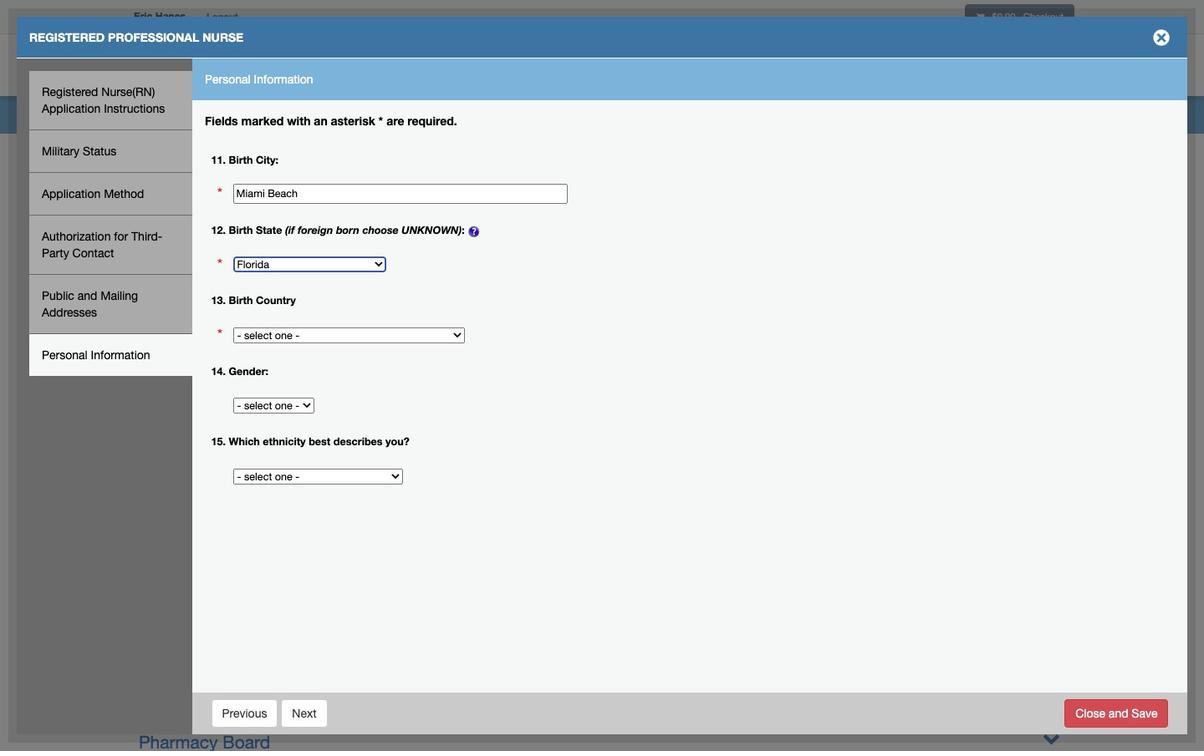 Task type: vqa. For each thing, say whether or not it's contained in the screenshot.
State
yes



Task type: describe. For each thing, give the bounding box(es) containing it.
detective,
[[139, 355, 218, 375]]

fields
[[205, 114, 238, 128]]

services
[[1007, 61, 1054, 73]]

(rn,
[[257, 493, 291, 513]]

2 chevron down image from the top
[[1043, 730, 1061, 748]]

contractor
[[451, 355, 535, 375]]

14.
[[211, 365, 226, 378]]

occupational
[[139, 705, 243, 725]]

logout link
[[194, 0, 251, 33]]

state
[[256, 224, 282, 237]]

are
[[387, 114, 404, 128]]

registered
[[42, 85, 98, 99]]

and
[[78, 289, 97, 303]]

12. birth state (if foreign born choose unknown) :
[[211, 224, 468, 237]]

massage
[[139, 410, 210, 430]]

agency
[[222, 272, 281, 292]]

nurse(rn)
[[101, 85, 155, 99]]

12.
[[211, 224, 226, 237]]

professional
[[108, 30, 199, 44]]

(physician
[[258, 437, 338, 458]]

massage therapy board link
[[139, 410, 331, 430]]

company
[[266, 382, 342, 402]]

2 application from the top
[[42, 187, 101, 201]]

fields marked with an asterisk * are required.
[[205, 114, 457, 128]]

birth for country
[[229, 295, 253, 307]]

0 horizontal spatial personal
[[42, 349, 88, 362]]

1 vertical spatial information
[[91, 349, 150, 362]]

1 vertical spatial therapy
[[248, 705, 312, 725]]

online services link
[[955, 38, 1079, 96]]

accounting board architecture board collection agency board barber, cosmetology, esthetics & nail technology board dental board detective, security, fingerprint & alarm contractor board limited liability company massage therapy board medical board (physician & surgeon & chiropractor) medical corporation
[[139, 217, 587, 485]]

born
[[336, 224, 360, 237]]

my account
[[875, 61, 941, 73]]

security,
[[222, 355, 290, 375]]

nurse
[[203, 30, 244, 44]]

application method
[[42, 187, 144, 201]]

15. which ethnicity best describes you?
[[211, 436, 410, 449]]

home link
[[805, 38, 862, 96]]

authorization
[[42, 230, 111, 243]]

you?
[[386, 436, 410, 449]]

registered
[[29, 30, 105, 44]]

foreign
[[298, 224, 333, 237]]

ethnicity
[[263, 436, 306, 449]]

birth for state
[[229, 224, 253, 237]]

shopping cart image
[[976, 13, 985, 22]]

occupational therapy board
[[139, 705, 364, 725]]

1 horizontal spatial personal
[[205, 73, 251, 86]]

registered professional nurse
[[29, 30, 244, 44]]

1 horizontal spatial personal information
[[205, 73, 313, 86]]

marked
[[241, 114, 284, 128]]

chevron down image inside occupational therapy board link
[[1043, 703, 1061, 720]]

application inside 'registered nurse(rn) application instructions'
[[42, 102, 101, 115]]

mailing
[[101, 289, 138, 303]]

online
[[968, 61, 1004, 73]]

* down 12.
[[217, 256, 222, 273]]

my
[[875, 61, 890, 73]]

limited
[[139, 382, 197, 402]]

* down 11.
[[217, 185, 222, 202]]

fingerprint
[[295, 355, 380, 375]]

$0.00 checkout
[[990, 11, 1064, 22]]

$0.00
[[992, 11, 1016, 22]]

birth for city:
[[229, 153, 253, 166]]

& right the best
[[342, 437, 354, 458]]

corporation
[[206, 465, 299, 485]]

if you are foreign born please select 'unknown' in this dropdown. image
[[468, 225, 481, 238]]

with
[[287, 114, 311, 128]]

best
[[309, 436, 331, 449]]

13.
[[211, 295, 226, 307]]

instructions
[[104, 102, 165, 115]]

barber, cosmetology, esthetics & nail technology board link
[[139, 299, 582, 320]]

chiropractor)
[[445, 437, 548, 458]]

apn)
[[351, 493, 391, 513]]

hanes
[[155, 10, 186, 23]]

:
[[462, 224, 465, 237]]

eric hanes
[[134, 10, 186, 23]]

party
[[42, 247, 69, 260]]

nursing board (rn, lpn & apn)
[[139, 493, 391, 513]]

method
[[104, 187, 144, 201]]

13. birth country
[[211, 295, 296, 307]]

military
[[42, 145, 80, 158]]



Task type: locate. For each thing, give the bounding box(es) containing it.
11. Birth City: text field
[[233, 184, 568, 204]]

architecture
[[139, 244, 234, 264]]

public and mailing addresses
[[42, 289, 138, 320]]

gender:
[[229, 365, 269, 378]]

board
[[233, 217, 280, 237], [238, 244, 286, 264], [286, 272, 334, 292], [535, 299, 582, 320], [194, 327, 242, 347], [540, 355, 587, 375], [284, 410, 331, 430], [206, 437, 253, 458], [205, 493, 252, 513], [317, 705, 364, 725]]

0 vertical spatial application
[[42, 102, 101, 115]]

medical down massage
[[139, 437, 201, 458]]

information up with
[[254, 73, 313, 86]]

application down registered
[[42, 102, 101, 115]]

14. gender:
[[211, 365, 269, 378]]

0 vertical spatial information
[[254, 73, 313, 86]]

medical corporation link
[[139, 465, 299, 485]]

personal information
[[205, 73, 313, 86], [42, 349, 150, 362]]

surgeon
[[358, 437, 424, 458]]

1 vertical spatial application
[[42, 187, 101, 201]]

city:
[[256, 153, 279, 166]]

unknown)
[[402, 224, 462, 237]]

* left are
[[379, 114, 383, 128]]

which
[[229, 436, 260, 449]]

1 horizontal spatial information
[[254, 73, 313, 86]]

personal information down addresses
[[42, 349, 150, 362]]

personal down addresses
[[42, 349, 88, 362]]

choose
[[362, 224, 399, 237]]

birth right 11.
[[229, 153, 253, 166]]

personal information up marked
[[205, 73, 313, 86]]

birth
[[229, 153, 253, 166], [229, 224, 253, 237], [229, 295, 253, 307]]

personal up fields
[[205, 73, 251, 86]]

0 horizontal spatial information
[[91, 349, 150, 362]]

2 birth from the top
[[229, 224, 253, 237]]

status
[[83, 145, 116, 158]]

military status
[[42, 145, 116, 158]]

illinois department of financial and professional regulation image
[[125, 38, 507, 91]]

2 vertical spatial birth
[[229, 295, 253, 307]]

collection
[[139, 272, 218, 292]]

1 birth from the top
[[229, 153, 253, 166]]

esthetics
[[313, 299, 385, 320]]

nail
[[406, 299, 436, 320]]

nursing board (rn, lpn & apn) link
[[139, 493, 391, 513]]

authorization for third- party contact
[[42, 230, 162, 260]]

2 medical from the top
[[139, 465, 201, 485]]

application
[[42, 102, 101, 115], [42, 187, 101, 201]]

eric
[[134, 10, 153, 23]]

medical up nursing
[[139, 465, 201, 485]]

liability
[[202, 382, 261, 402]]

birth down collection agency board link
[[229, 295, 253, 307]]

1 vertical spatial birth
[[229, 224, 253, 237]]

information down dental
[[91, 349, 150, 362]]

logout
[[207, 11, 238, 22]]

registered nurse(rn) application instructions
[[42, 85, 165, 115]]

1 vertical spatial personal information
[[42, 349, 150, 362]]

account
[[893, 61, 941, 73]]

1 chevron down image from the top
[[1043, 703, 1061, 720]]

accounting
[[139, 217, 228, 237]]

* down 13.
[[217, 327, 222, 343]]

0 vertical spatial birth
[[229, 153, 253, 166]]

application up authorization
[[42, 187, 101, 201]]

medical
[[139, 437, 201, 458], [139, 465, 201, 485]]

country
[[256, 295, 296, 307]]

0 vertical spatial medical
[[139, 437, 201, 458]]

my account link
[[862, 38, 955, 96]]

0 vertical spatial personal
[[205, 73, 251, 86]]

& right you?
[[429, 437, 440, 458]]

0 horizontal spatial personal information
[[42, 349, 150, 362]]

technology
[[440, 299, 530, 320]]

&
[[390, 299, 401, 320], [384, 355, 396, 375], [342, 437, 354, 458], [429, 437, 440, 458], [335, 493, 346, 513]]

limited liability company link
[[139, 382, 342, 402]]

an
[[314, 114, 328, 128]]

alarm
[[400, 355, 446, 375]]

detective, security, fingerprint & alarm contractor board link
[[139, 355, 587, 375]]

addresses
[[42, 306, 97, 320]]

chevron down image
[[1043, 703, 1061, 720], [1043, 730, 1061, 748]]

therapy inside accounting board architecture board collection agency board barber, cosmetology, esthetics & nail technology board dental board detective, security, fingerprint & alarm contractor board limited liability company massage therapy board medical board (physician & surgeon & chiropractor) medical corporation
[[215, 410, 279, 430]]

1 application from the top
[[42, 102, 101, 115]]

dental
[[139, 327, 189, 347]]

11. birth city:
[[211, 153, 279, 166]]

nursing
[[139, 493, 200, 513]]

0 vertical spatial chevron down image
[[1043, 703, 1061, 720]]

personal
[[205, 73, 251, 86], [42, 349, 88, 362]]

required.
[[408, 114, 457, 128]]

1 vertical spatial chevron down image
[[1043, 730, 1061, 748]]

checkout
[[1024, 11, 1064, 22]]

cosmetology,
[[200, 299, 308, 320]]

1 medical from the top
[[139, 437, 201, 458]]

birth right 12.
[[229, 224, 253, 237]]

occupational therapy board link
[[139, 703, 1061, 725]]

3 birth from the top
[[229, 295, 253, 307]]

(if
[[285, 224, 295, 237]]

architecture board link
[[139, 244, 286, 264]]

1 vertical spatial medical
[[139, 465, 201, 485]]

& right lpn
[[335, 493, 346, 513]]

contact
[[72, 247, 114, 260]]

1 vertical spatial personal
[[42, 349, 88, 362]]

15.
[[211, 436, 226, 449]]

public
[[42, 289, 74, 303]]

third-
[[131, 230, 162, 243]]

& left nail
[[390, 299, 401, 320]]

dental board link
[[139, 327, 242, 347]]

for
[[114, 230, 128, 243]]

0 vertical spatial therapy
[[215, 410, 279, 430]]

online services
[[968, 61, 1057, 73]]

describes
[[334, 436, 383, 449]]

& left the alarm on the top left
[[384, 355, 396, 375]]

collection agency board link
[[139, 272, 334, 292]]

home
[[819, 61, 848, 73]]

0 vertical spatial personal information
[[205, 73, 313, 86]]

close window image
[[1148, 24, 1175, 51]]

therapy
[[215, 410, 279, 430], [248, 705, 312, 725]]

medical board (physician & surgeon & chiropractor) link
[[139, 437, 548, 458]]

None button
[[211, 700, 278, 728], [281, 700, 328, 728], [1065, 700, 1169, 728], [211, 700, 278, 728], [281, 700, 328, 728], [1065, 700, 1169, 728]]

information
[[254, 73, 313, 86], [91, 349, 150, 362]]



